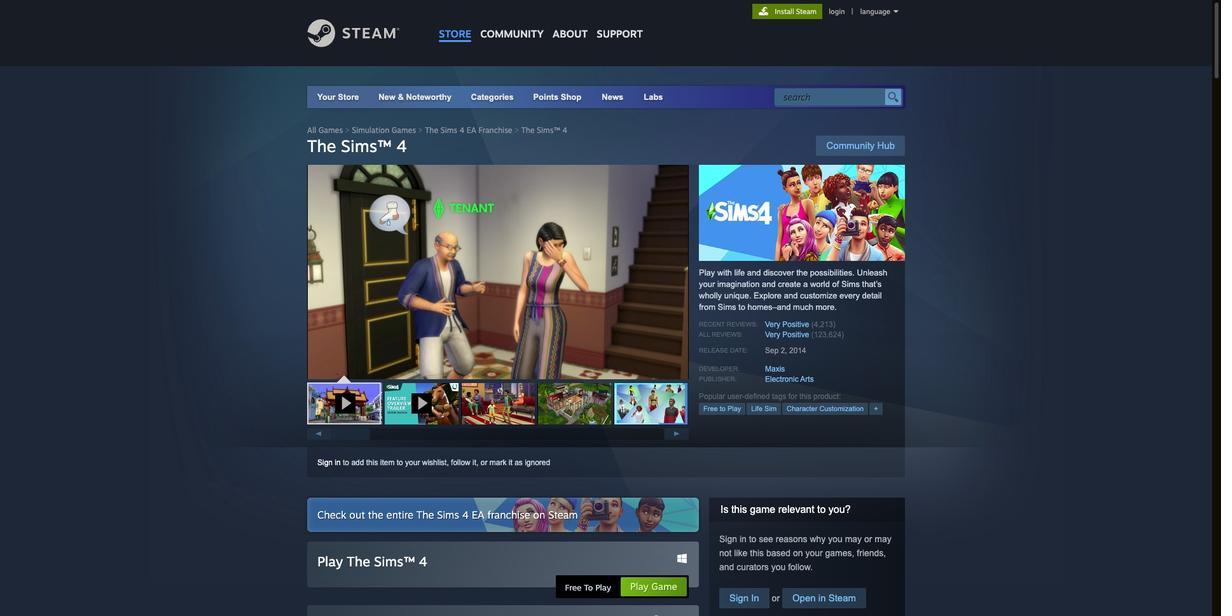 Task type: describe. For each thing, give the bounding box(es) containing it.
store
[[439, 27, 472, 40]]

sign in link
[[318, 458, 341, 467]]

play for play with life and discover the possibilities. unleash your imagination and create a world of sims that's wholly unique. explore and customize every detail from sims to homes–and much more.
[[699, 268, 716, 277]]

sims up every
[[842, 279, 860, 289]]

free for free to play
[[704, 405, 718, 412]]

and right life on the right top of the page
[[748, 268, 762, 277]]

install steam
[[775, 7, 817, 16]]

a
[[804, 279, 808, 289]]

hub
[[878, 140, 895, 151]]

customize
[[801, 291, 838, 300]]

and down create
[[784, 291, 798, 300]]

2 > from the left
[[419, 125, 423, 135]]

or inside the sign in to see reasons why you may or may not like this based on your games, friends, and curators you follow.
[[865, 534, 873, 544]]

1 > from the left
[[345, 125, 350, 135]]

simulation games link
[[352, 125, 416, 135]]

franchise
[[479, 125, 513, 135]]

release date:
[[699, 347, 749, 354]]

it
[[509, 458, 513, 467]]

is this game relevant to you?
[[721, 504, 851, 515]]

your inside play with life and discover the possibilities. unleash your imagination and create a world of sims that's wholly unique. explore and customize every detail from sims to homes–and much more.
[[699, 279, 716, 289]]

positive for (123,624)
[[783, 330, 810, 339]]

for
[[789, 392, 798, 401]]

wishlist,
[[422, 458, 449, 467]]

and up explore
[[762, 279, 776, 289]]

as
[[515, 458, 523, 467]]

follow
[[451, 458, 471, 467]]

support
[[597, 27, 643, 40]]

community hub link
[[817, 136, 906, 156]]

possibilities.
[[811, 268, 855, 277]]

very for very positive (123,624)
[[766, 330, 781, 339]]

community link
[[476, 0, 548, 46]]

customization
[[820, 405, 864, 412]]

4 left franchise
[[462, 508, 469, 521]]

sign in
[[730, 592, 760, 603]]

free for free to play
[[565, 582, 582, 592]]

community hub
[[827, 140, 895, 151]]

add
[[352, 458, 364, 467]]

all games > simulation games > the sims 4 ea franchise > the sims™ 4
[[307, 125, 568, 135]]

check out the entire the sims 4 ea franchise on steam link
[[307, 498, 699, 532]]

character
[[787, 405, 818, 412]]

electronic arts
[[766, 375, 814, 384]]

follow.
[[789, 562, 813, 572]]

2,
[[781, 346, 788, 355]]

search search field
[[784, 89, 883, 106]]

why
[[810, 534, 826, 544]]

new
[[379, 92, 396, 102]]

0 horizontal spatial steam
[[549, 508, 578, 521]]

all reviews:
[[699, 331, 743, 338]]

steam inside account menu navigation
[[797, 7, 817, 16]]

play for play the sims™ 4
[[318, 553, 343, 570]]

0 horizontal spatial or
[[481, 458, 488, 467]]

recent reviews:
[[699, 321, 758, 328]]

your inside the sign in to see reasons why you may or may not like this based on your games, friends, and curators you follow.
[[806, 548, 823, 558]]

the right 'franchise'
[[522, 125, 535, 135]]

points shop
[[534, 92, 582, 102]]

1 vertical spatial ea
[[472, 508, 485, 521]]

game
[[652, 580, 678, 592]]

language
[[861, 7, 891, 16]]

every
[[840, 291, 860, 300]]

sep
[[766, 346, 779, 355]]

explore
[[754, 291, 782, 300]]

1 vertical spatial the
[[368, 508, 384, 521]]

4 down check out the entire the sims 4 ea franchise on steam
[[419, 553, 428, 570]]

your store link
[[318, 92, 359, 102]]

maxis link
[[766, 365, 786, 374]]

to right item
[[397, 458, 403, 467]]

the inside play with life and discover the possibilities. unleash your imagination and create a world of sims that's wholly unique. explore and customize every detail from sims to homes–and much more.
[[797, 268, 808, 277]]

popular user-defined tags for this product:
[[699, 392, 842, 401]]

games,
[[826, 548, 855, 558]]

out
[[350, 508, 365, 521]]

sim
[[765, 405, 777, 412]]

this right "add"
[[366, 458, 378, 467]]

free to play
[[565, 582, 612, 592]]

|
[[852, 7, 854, 16]]

the sims 4 ea franchise link
[[425, 125, 513, 135]]

see
[[759, 534, 774, 544]]

unique.
[[725, 291, 752, 300]]

developer:
[[699, 365, 740, 372]]

login
[[829, 7, 845, 16]]

the sims™ 4 link
[[522, 125, 568, 135]]

1 horizontal spatial or
[[770, 593, 783, 603]]

in for sign in to add this item to your wishlist, follow it, or mark it as ignored
[[335, 458, 341, 467]]

categories link
[[471, 92, 514, 102]]

sep 2, 2014
[[766, 346, 807, 355]]

life
[[735, 268, 745, 277]]

imagination
[[718, 279, 760, 289]]

sign in to add this item to your wishlist, follow it, or mark it as ignored
[[318, 458, 551, 467]]

sign for sign in
[[730, 592, 749, 603]]

the sims™ 4
[[307, 136, 407, 156]]

sign for sign in to see reasons why you may or may not like this based on your games, friends, and curators you follow.
[[720, 534, 738, 544]]

you?
[[829, 504, 851, 515]]

character customization
[[787, 405, 864, 412]]

unleash
[[858, 268, 888, 277]]

this right is
[[732, 504, 748, 515]]

of
[[833, 279, 840, 289]]

play for play game
[[631, 580, 649, 592]]

all for all games > simulation games > the sims 4 ea franchise > the sims™ 4
[[307, 125, 316, 135]]

install steam link
[[753, 4, 823, 19]]

play with life and discover the possibilities. unleash your imagination and create a world of sims that's wholly unique. explore and customize every detail from sims to homes–and much more.
[[699, 268, 888, 312]]

sign in link
[[720, 588, 770, 608]]

account menu navigation
[[753, 4, 906, 19]]

it,
[[473, 458, 479, 467]]

1 vertical spatial sims™
[[341, 136, 392, 156]]

store link
[[435, 0, 476, 46]]

install
[[775, 7, 795, 16]]

new & noteworthy
[[379, 92, 452, 102]]

homes–and
[[748, 302, 791, 312]]

product:
[[814, 392, 842, 401]]

reasons
[[776, 534, 808, 544]]



Task type: vqa. For each thing, say whether or not it's contained in the screenshot.
the leftmost THE -
no



Task type: locate. For each thing, give the bounding box(es) containing it.
reviews:
[[727, 321, 758, 328], [712, 331, 743, 338]]

1 games from the left
[[319, 125, 343, 135]]

play game
[[631, 580, 678, 592]]

and inside the sign in to see reasons why you may or may not like this based on your games, friends, and curators you follow.
[[720, 562, 735, 572]]

0 vertical spatial on
[[534, 508, 546, 521]]

2 horizontal spatial steam
[[829, 592, 857, 603]]

0 vertical spatial positive
[[783, 320, 810, 329]]

1 horizontal spatial in
[[740, 534, 747, 544]]

all
[[307, 125, 316, 135], [699, 331, 711, 338]]

reviews: down recent reviews:
[[712, 331, 743, 338]]

free to play link
[[699, 403, 746, 415]]

store
[[338, 92, 359, 102]]

2 vertical spatial sims™
[[374, 553, 415, 570]]

labs
[[644, 92, 664, 102]]

labs link
[[634, 86, 674, 108]]

based
[[767, 548, 791, 558]]

more.
[[816, 302, 837, 312]]

and down 'not'
[[720, 562, 735, 572]]

all up the 'the sims™ 4'
[[307, 125, 316, 135]]

2 horizontal spatial or
[[865, 534, 873, 544]]

in for sign in to see reasons why you may or may not like this based on your games, friends, and curators you follow.
[[740, 534, 747, 544]]

or up friends,
[[865, 534, 873, 544]]

reviews: for very positive (123,624)
[[712, 331, 743, 338]]

this
[[800, 392, 812, 401], [366, 458, 378, 467], [732, 504, 748, 515], [750, 548, 764, 558]]

your up wholly
[[699, 279, 716, 289]]

very for very positive (4,213)
[[766, 320, 781, 329]]

0 vertical spatial reviews:
[[727, 321, 758, 328]]

2 horizontal spatial >
[[515, 125, 519, 135]]

you up games,
[[829, 534, 843, 544]]

play right to
[[596, 582, 612, 592]]

create
[[779, 279, 802, 289]]

ea left franchise
[[472, 508, 485, 521]]

1 vertical spatial free
[[565, 582, 582, 592]]

1 horizontal spatial >
[[419, 125, 423, 135]]

0 vertical spatial you
[[829, 534, 843, 544]]

1 very from the top
[[766, 320, 781, 329]]

points
[[534, 92, 559, 102]]

play down user-
[[728, 405, 742, 412]]

0 vertical spatial your
[[699, 279, 716, 289]]

not
[[720, 548, 732, 558]]

sims™
[[537, 125, 561, 135], [341, 136, 392, 156], [374, 553, 415, 570]]

1 horizontal spatial free
[[704, 405, 718, 412]]

in right the open
[[819, 592, 826, 603]]

free to play
[[704, 405, 742, 412]]

to down popular
[[720, 405, 726, 412]]

2014
[[790, 346, 807, 355]]

life
[[752, 405, 763, 412]]

simulation
[[352, 125, 390, 135]]

0 horizontal spatial you
[[772, 562, 786, 572]]

to left see
[[749, 534, 757, 544]]

in inside the sign in to see reasons why you may or may not like this based on your games, friends, and curators you follow.
[[740, 534, 747, 544]]

1 vertical spatial positive
[[783, 330, 810, 339]]

the down the all games link
[[307, 136, 336, 156]]

points shop link
[[523, 86, 592, 108]]

1 vertical spatial you
[[772, 562, 786, 572]]

play inside play with life and discover the possibilities. unleash your imagination and create a world of sims that's wholly unique. explore and customize every detail from sims to homes–and much more.
[[699, 268, 716, 277]]

world
[[811, 279, 830, 289]]

play inside free to play link
[[728, 405, 742, 412]]

shop
[[561, 92, 582, 102]]

all down the "recent"
[[699, 331, 711, 338]]

detail
[[863, 291, 882, 300]]

steam right install
[[797, 7, 817, 16]]

steam right the open
[[829, 592, 857, 603]]

steam right franchise
[[549, 508, 578, 521]]

0 horizontal spatial may
[[846, 534, 862, 544]]

much
[[794, 302, 814, 312]]

wholly
[[699, 291, 722, 300]]

free left to
[[565, 582, 582, 592]]

2 vertical spatial sign
[[730, 592, 749, 603]]

sims™ down simulation at the top
[[341, 136, 392, 156]]

may up friends,
[[875, 534, 892, 544]]

the down noteworthy
[[425, 125, 439, 135]]

positive down very positive (4,213)
[[783, 330, 810, 339]]

your down why
[[806, 548, 823, 558]]

publisher:
[[699, 375, 737, 382]]

sign for sign in to add this item to your wishlist, follow it, or mark it as ignored
[[318, 458, 333, 467]]

2 vertical spatial your
[[806, 548, 823, 558]]

open in steam link
[[783, 588, 867, 608]]

> down "new & noteworthy"
[[419, 125, 423, 135]]

franchise
[[488, 508, 531, 521]]

0 vertical spatial ea
[[467, 125, 477, 135]]

play down check
[[318, 553, 343, 570]]

sign left in
[[730, 592, 749, 603]]

free down popular
[[704, 405, 718, 412]]

0 vertical spatial or
[[481, 458, 488, 467]]

1 horizontal spatial on
[[794, 548, 803, 558]]

1 vertical spatial sign
[[720, 534, 738, 544]]

1 vertical spatial on
[[794, 548, 803, 558]]

open in steam
[[793, 592, 857, 603]]

positive up very positive (123,624)
[[783, 320, 810, 329]]

very positive (123,624)
[[766, 330, 845, 339]]

0 vertical spatial in
[[335, 458, 341, 467]]

electronic arts link
[[766, 375, 814, 384]]

2 horizontal spatial in
[[819, 592, 826, 603]]

community
[[481, 27, 544, 40]]

very up sep
[[766, 330, 781, 339]]

the right entire in the bottom left of the page
[[417, 508, 434, 521]]

to
[[584, 582, 593, 592]]

1 horizontal spatial all
[[699, 331, 711, 338]]

play
[[699, 268, 716, 277], [728, 405, 742, 412], [318, 553, 343, 570], [631, 580, 649, 592], [596, 582, 612, 592]]

in left "add"
[[335, 458, 341, 467]]

> up the 'the sims™ 4'
[[345, 125, 350, 135]]

very down homes–and
[[766, 320, 781, 329]]

1 vertical spatial reviews:
[[712, 331, 743, 338]]

sign in to see reasons why you may or may not like this based on your games, friends, and curators you follow.
[[720, 534, 892, 572]]

that's
[[863, 279, 882, 289]]

ignored
[[525, 458, 551, 467]]

in for open in steam
[[819, 592, 826, 603]]

all for all reviews:
[[699, 331, 711, 338]]

1 vertical spatial in
[[740, 534, 747, 544]]

2 very from the top
[[766, 330, 781, 339]]

play left with
[[699, 268, 716, 277]]

to left you?
[[818, 504, 826, 515]]

recent
[[699, 321, 725, 328]]

popular
[[699, 392, 726, 401]]

new & noteworthy link
[[379, 92, 452, 102]]

0 horizontal spatial free
[[565, 582, 582, 592]]

your left wishlist,
[[405, 458, 420, 467]]

news
[[602, 92, 624, 102]]

mark
[[490, 458, 507, 467]]

ea left 'franchise'
[[467, 125, 477, 135]]

sign left "add"
[[318, 458, 333, 467]]

4 left 'franchise'
[[460, 125, 465, 135]]

0 horizontal spatial games
[[319, 125, 343, 135]]

this inside the sign in to see reasons why you may or may not like this based on your games, friends, and curators you follow.
[[750, 548, 764, 558]]

1 horizontal spatial the
[[797, 268, 808, 277]]

your
[[318, 92, 336, 102]]

1 vertical spatial steam
[[549, 508, 578, 521]]

sign up 'not'
[[720, 534, 738, 544]]

link to the steam homepage image
[[307, 19, 419, 47]]

in up like
[[740, 534, 747, 544]]

noteworthy
[[406, 92, 452, 102]]

1 positive from the top
[[783, 320, 810, 329]]

1 vertical spatial or
[[865, 534, 873, 544]]

0 vertical spatial free
[[704, 405, 718, 412]]

all games link
[[307, 125, 343, 135]]

2 vertical spatial in
[[819, 592, 826, 603]]

2 vertical spatial or
[[770, 593, 783, 603]]

0 vertical spatial all
[[307, 125, 316, 135]]

sims™ down entire in the bottom left of the page
[[374, 553, 415, 570]]

the right the out
[[368, 508, 384, 521]]

may up games,
[[846, 534, 862, 544]]

login link
[[827, 7, 848, 16]]

1 vertical spatial all
[[699, 331, 711, 338]]

0 horizontal spatial on
[[534, 508, 546, 521]]

this right for on the bottom right of the page
[[800, 392, 812, 401]]

news link
[[592, 86, 634, 108]]

1 horizontal spatial you
[[829, 534, 843, 544]]

your
[[699, 279, 716, 289], [405, 458, 420, 467], [806, 548, 823, 558]]

or
[[481, 458, 488, 467], [865, 534, 873, 544], [770, 593, 783, 603]]

defined
[[745, 392, 770, 401]]

on up follow.
[[794, 548, 803, 558]]

ea
[[467, 125, 477, 135], [472, 508, 485, 521]]

the down the out
[[347, 553, 370, 570]]

or right the it,
[[481, 458, 488, 467]]

0 horizontal spatial the
[[368, 508, 384, 521]]

to inside play with life and discover the possibilities. unleash your imagination and create a world of sims that's wholly unique. explore and customize every detail from sims to homes–and much more.
[[739, 302, 746, 312]]

> right 'franchise'
[[515, 125, 519, 135]]

play left "game"
[[631, 580, 649, 592]]

1 vertical spatial your
[[405, 458, 420, 467]]

0 vertical spatial steam
[[797, 7, 817, 16]]

2 horizontal spatial your
[[806, 548, 823, 558]]

positive
[[783, 320, 810, 329], [783, 330, 810, 339]]

None search field
[[775, 88, 903, 106]]

sims™ down points
[[537, 125, 561, 135]]

0 vertical spatial very
[[766, 320, 781, 329]]

1 may from the left
[[846, 534, 862, 544]]

games up the 'the sims™ 4'
[[319, 125, 343, 135]]

4 down shop
[[563, 125, 568, 135]]

the up a in the right of the page
[[797, 268, 808, 277]]

or right in
[[770, 593, 783, 603]]

to left "add"
[[343, 458, 349, 467]]

0 horizontal spatial in
[[335, 458, 341, 467]]

play game link
[[621, 577, 688, 597]]

discover
[[764, 268, 795, 277]]

3 > from the left
[[515, 125, 519, 135]]

2 positive from the top
[[783, 330, 810, 339]]

reviews: up all reviews: at the bottom of the page
[[727, 321, 758, 328]]

play inside play game "link"
[[631, 580, 649, 592]]

positive for (4,213)
[[783, 320, 810, 329]]

2 games from the left
[[392, 125, 416, 135]]

curators
[[737, 562, 769, 572]]

1 vertical spatial very
[[766, 330, 781, 339]]

1 horizontal spatial steam
[[797, 7, 817, 16]]

1 horizontal spatial your
[[699, 279, 716, 289]]

categories
[[471, 92, 514, 102]]

sign inside sign in link
[[730, 592, 749, 603]]

to down unique.
[[739, 302, 746, 312]]

0 vertical spatial sims™
[[537, 125, 561, 135]]

4 down simulation games link
[[397, 136, 407, 156]]

friends,
[[857, 548, 887, 558]]

sims right entire in the bottom left of the page
[[437, 508, 459, 521]]

this up curators
[[750, 548, 764, 558]]

to inside the sign in to see reasons why you may or may not like this based on your games, friends, and curators you follow.
[[749, 534, 757, 544]]

0 horizontal spatial your
[[405, 458, 420, 467]]

on right franchise
[[534, 508, 546, 521]]

games right simulation at the top
[[392, 125, 416, 135]]

1 horizontal spatial games
[[392, 125, 416, 135]]

2 vertical spatial steam
[[829, 592, 857, 603]]

tags
[[772, 392, 787, 401]]

&
[[398, 92, 404, 102]]

sims down unique.
[[718, 302, 737, 312]]

electronic
[[766, 375, 799, 384]]

0 horizontal spatial >
[[345, 125, 350, 135]]

sims down noteworthy
[[441, 125, 458, 135]]

community
[[827, 140, 875, 151]]

you down based
[[772, 562, 786, 572]]

your store
[[318, 92, 359, 102]]

relevant
[[779, 504, 815, 515]]

steam
[[797, 7, 817, 16], [549, 508, 578, 521], [829, 592, 857, 603]]

item
[[380, 458, 395, 467]]

play the sims™ 4
[[318, 553, 428, 570]]

1 horizontal spatial may
[[875, 534, 892, 544]]

on inside the sign in to see reasons why you may or may not like this based on your games, friends, and curators you follow.
[[794, 548, 803, 558]]

like
[[735, 548, 748, 558]]

check out the entire the sims 4 ea franchise on steam
[[318, 508, 578, 521]]

sign inside the sign in to see reasons why you may or may not like this based on your games, friends, and curators you follow.
[[720, 534, 738, 544]]

0 horizontal spatial all
[[307, 125, 316, 135]]

reviews: for very positive (4,213)
[[727, 321, 758, 328]]

2 may from the left
[[875, 534, 892, 544]]

sims
[[441, 125, 458, 135], [842, 279, 860, 289], [718, 302, 737, 312], [437, 508, 459, 521]]

0 vertical spatial the
[[797, 268, 808, 277]]

0 vertical spatial sign
[[318, 458, 333, 467]]

global menu navigation
[[435, 0, 648, 46]]



